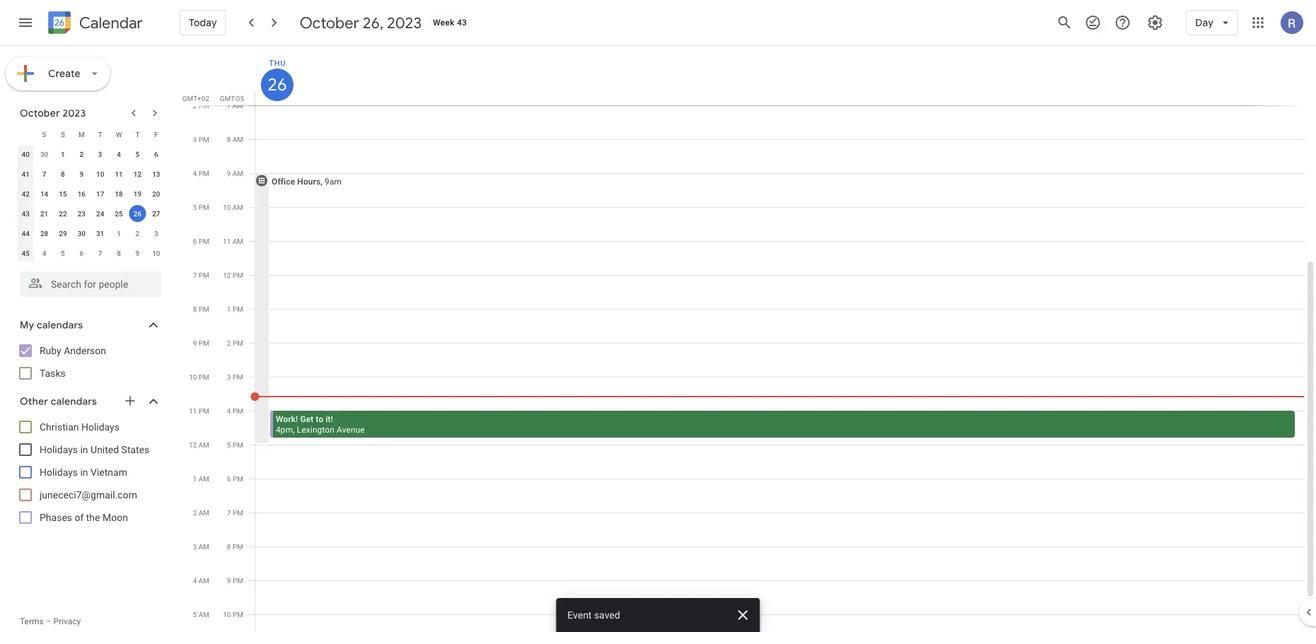 Task type: vqa. For each thing, say whether or not it's contained in the screenshot.
7
yes



Task type: describe. For each thing, give the bounding box(es) containing it.
november 3 element
[[148, 225, 165, 242]]

in for united
[[80, 444, 88, 456]]

holidays in united states
[[40, 444, 150, 456]]

26 cell
[[128, 204, 147, 224]]

row containing 42
[[16, 184, 166, 204]]

30 for 30 element
[[78, 229, 86, 238]]

day
[[1196, 16, 1214, 29]]

31
[[96, 229, 104, 238]]

2 down the 1 am at the left
[[193, 509, 197, 517]]

0 horizontal spatial 4 pm
[[193, 169, 209, 178]]

october for october 2023
[[20, 107, 60, 120]]

event saved
[[568, 609, 620, 621]]

0 horizontal spatial 7 pm
[[193, 271, 209, 279]]

november 6 element
[[73, 245, 90, 262]]

create button
[[6, 57, 110, 91]]

gmt-05
[[220, 94, 244, 103]]

19 element
[[129, 185, 146, 202]]

office
[[272, 177, 295, 186]]

it!
[[326, 414, 333, 424]]

of
[[75, 512, 84, 524]]

9 right 4 am
[[227, 577, 231, 585]]

18 element
[[110, 185, 127, 202]]

16
[[78, 190, 86, 198]]

9 up 10 am
[[227, 169, 231, 178]]

17
[[96, 190, 104, 198]]

0 vertical spatial 2023
[[387, 13, 422, 33]]

31 element
[[92, 225, 109, 242]]

9 am
[[227, 169, 243, 178]]

16 element
[[73, 185, 90, 202]]

november 7 element
[[92, 245, 109, 262]]

44
[[22, 229, 30, 238]]

am for 4 am
[[199, 577, 209, 585]]

other
[[20, 395, 48, 408]]

settings menu image
[[1147, 14, 1164, 31]]

to
[[316, 414, 324, 424]]

7 right '2 am'
[[227, 509, 231, 517]]

ruby
[[40, 345, 61, 357]]

event
[[568, 609, 592, 621]]

am for 3 am
[[199, 543, 209, 551]]

45
[[22, 249, 30, 258]]

calendars for other calendars
[[51, 395, 97, 408]]

christian
[[40, 421, 79, 433]]

october 2023 grid
[[13, 125, 166, 263]]

8 up 15 element
[[61, 170, 65, 178]]

19
[[134, 190, 142, 198]]

0 vertical spatial 2 pm
[[193, 101, 209, 110]]

other calendars
[[20, 395, 97, 408]]

–
[[46, 617, 51, 627]]

w
[[116, 130, 122, 139]]

10 up 11 pm
[[189, 373, 197, 381]]

4 up 11 element
[[117, 150, 121, 158]]

14
[[40, 190, 48, 198]]

day button
[[1187, 6, 1239, 40]]

4 am
[[193, 577, 209, 585]]

26 column header
[[255, 46, 1305, 105]]

1 horizontal spatial ,
[[321, 177, 323, 186]]

november 1 element
[[110, 225, 127, 242]]

privacy link
[[53, 617, 81, 627]]

moon
[[103, 512, 128, 524]]

november 5 element
[[54, 245, 71, 262]]

1 horizontal spatial 43
[[457, 18, 467, 28]]

Search for people text field
[[28, 272, 153, 297]]

5 down 4 am
[[193, 611, 197, 619]]

week 43
[[433, 18, 467, 28]]

1 for 1 pm
[[227, 305, 231, 313]]

phases
[[40, 512, 72, 524]]

october 26, 2023
[[300, 13, 422, 33]]

2 s from the left
[[61, 130, 65, 139]]

9 left 10 element
[[80, 170, 84, 178]]

8 left 1 pm
[[193, 305, 197, 313]]

hours
[[297, 177, 321, 186]]

11 am
[[223, 237, 243, 245]]

5 up 12 element
[[136, 150, 140, 158]]

5 left 10 am
[[193, 203, 197, 212]]

row containing 41
[[16, 164, 166, 184]]

22
[[59, 209, 67, 218]]

1 vertical spatial 7 pm
[[227, 509, 243, 517]]

my calendars
[[20, 319, 83, 332]]

4pm
[[276, 425, 293, 435]]

10 inside 10 element
[[96, 170, 104, 178]]

0 vertical spatial holidays
[[81, 421, 120, 433]]

vietnam
[[91, 467, 127, 478]]

october 2023
[[20, 107, 86, 120]]

25
[[115, 209, 123, 218]]

6 right the 1 am at the left
[[227, 475, 231, 483]]

15 element
[[54, 185, 71, 202]]

6 down the f
[[154, 150, 158, 158]]

20
[[152, 190, 160, 198]]

1 s from the left
[[42, 130, 46, 139]]

12 pm
[[223, 271, 243, 279]]

am for 2 am
[[199, 509, 209, 517]]

calendar element
[[45, 8, 143, 40]]

9 inside 'element'
[[136, 249, 140, 258]]

1 pm
[[227, 305, 243, 313]]

18
[[115, 190, 123, 198]]

05
[[236, 94, 244, 103]]

3 right november 2 element
[[154, 229, 158, 238]]

calendars for my calendars
[[37, 319, 83, 332]]

42
[[22, 190, 30, 198]]

am for 9 am
[[233, 169, 243, 178]]

am for 11 am
[[233, 237, 243, 245]]

15
[[59, 190, 67, 198]]

13
[[152, 170, 160, 178]]

9am
[[325, 177, 342, 186]]

november 9 element
[[129, 245, 146, 262]]

office hours , 9am
[[272, 177, 342, 186]]

christian holidays
[[40, 421, 120, 433]]

11 for 11
[[115, 170, 123, 178]]

5 right 12 am
[[227, 441, 231, 449]]

work! get to it! 4pm , lexington avenue
[[276, 414, 365, 435]]

1 vertical spatial 2023
[[63, 107, 86, 120]]

3 up 4 am
[[193, 543, 197, 551]]

united
[[91, 444, 119, 456]]

22 element
[[54, 205, 71, 222]]

my
[[20, 319, 34, 332]]

2 t from the left
[[135, 130, 140, 139]]

thu 26
[[267, 58, 286, 96]]

terms link
[[20, 617, 44, 627]]

7 right 41
[[42, 170, 46, 178]]

ruby anderson
[[40, 345, 106, 357]]

1 vertical spatial 2 pm
[[227, 339, 243, 347]]

6 right november 5 element
[[80, 249, 84, 258]]

2 down 1 pm
[[227, 339, 231, 347]]

40
[[22, 150, 30, 158]]

states
[[121, 444, 150, 456]]

terms
[[20, 617, 44, 627]]

23 element
[[73, 205, 90, 222]]

26 inside cell
[[134, 209, 142, 218]]

7 right november 6 element
[[98, 249, 102, 258]]

privacy
[[53, 617, 81, 627]]

11 for 11 am
[[223, 237, 231, 245]]

am for 1 am
[[199, 475, 209, 483]]

calendar
[[79, 13, 143, 33]]

work!
[[276, 414, 298, 424]]

add other calendars image
[[123, 394, 137, 408]]

saved
[[594, 609, 620, 621]]

0 vertical spatial 8 pm
[[193, 305, 209, 313]]

3 am
[[193, 543, 209, 551]]

28
[[40, 229, 48, 238]]

terms – privacy
[[20, 617, 81, 627]]

1 vertical spatial 8 pm
[[227, 543, 243, 551]]

row containing 40
[[16, 144, 166, 164]]



Task type: locate. For each thing, give the bounding box(es) containing it.
avenue
[[337, 425, 365, 435]]

1 vertical spatial holidays
[[40, 444, 78, 456]]

43 right week
[[457, 18, 467, 28]]

0 vertical spatial 9 pm
[[193, 339, 209, 347]]

8 pm right 3 am at the bottom of page
[[227, 543, 243, 551]]

0 horizontal spatial 10 pm
[[189, 373, 209, 381]]

0 horizontal spatial 2023
[[63, 107, 86, 120]]

0 vertical spatial 43
[[457, 18, 467, 28]]

am for 10 am
[[233, 203, 243, 212]]

other calendars button
[[3, 391, 175, 413]]

september 30 element
[[36, 146, 53, 163]]

week
[[433, 18, 455, 28]]

2 row from the top
[[16, 144, 166, 164]]

5 pm left 10 am
[[193, 203, 209, 212]]

7 pm right '2 am'
[[227, 509, 243, 517]]

6 pm left "11 am"
[[193, 237, 209, 245]]

12 inside row
[[134, 170, 142, 178]]

27
[[152, 209, 160, 218]]

4 row from the top
[[16, 184, 166, 204]]

junececi7@gmail.com
[[40, 489, 137, 501]]

row containing 45
[[16, 243, 166, 263]]

t right w
[[135, 130, 140, 139]]

4 right 13 element in the top left of the page
[[193, 169, 197, 178]]

1 right the 31 element
[[117, 229, 121, 238]]

26 inside column header
[[267, 74, 286, 96]]

12 am
[[189, 441, 209, 449]]

4 pm
[[193, 169, 209, 178], [227, 407, 243, 415]]

s left the m
[[61, 130, 65, 139]]

1 for 'november 1' "element"
[[117, 229, 121, 238]]

row group containing 40
[[16, 144, 166, 263]]

1 horizontal spatial 8 pm
[[227, 543, 243, 551]]

2023
[[387, 13, 422, 33], [63, 107, 86, 120]]

1 horizontal spatial 12
[[189, 441, 197, 449]]

4 right 11 pm
[[227, 407, 231, 415]]

0 horizontal spatial 2 pm
[[193, 101, 209, 110]]

0 horizontal spatial ,
[[293, 425, 295, 435]]

4 pm right 11 pm
[[227, 407, 243, 415]]

calendars up ruby at the left bottom
[[37, 319, 83, 332]]

4 pm left 9 am
[[193, 169, 209, 178]]

1 inside 'november 1' "element"
[[117, 229, 121, 238]]

30
[[40, 150, 48, 158], [78, 229, 86, 238]]

1 horizontal spatial 30
[[78, 229, 86, 238]]

7 left 05
[[227, 101, 231, 110]]

1 horizontal spatial t
[[135, 130, 140, 139]]

12 for 12 am
[[189, 441, 197, 449]]

None search field
[[0, 266, 175, 297]]

1 horizontal spatial 3 pm
[[227, 373, 243, 381]]

29
[[59, 229, 67, 238]]

0 vertical spatial 12
[[134, 170, 142, 178]]

1 horizontal spatial 11
[[189, 407, 197, 415]]

0 vertical spatial 5 pm
[[193, 203, 209, 212]]

0 horizontal spatial t
[[98, 130, 102, 139]]

0 vertical spatial 6 pm
[[193, 237, 209, 245]]

7
[[227, 101, 231, 110], [42, 170, 46, 178], [98, 249, 102, 258], [193, 271, 197, 279], [227, 509, 231, 517]]

today
[[189, 16, 217, 29]]

3 pm down 1 pm
[[227, 373, 243, 381]]

get
[[300, 414, 314, 424]]

26
[[267, 74, 286, 96], [134, 209, 142, 218]]

1 vertical spatial ,
[[293, 425, 295, 435]]

12 down 11 pm
[[189, 441, 197, 449]]

1 horizontal spatial 7 pm
[[227, 509, 243, 517]]

7 left 12 pm
[[193, 271, 197, 279]]

0 horizontal spatial 8 pm
[[193, 305, 209, 313]]

4
[[117, 150, 121, 158], [193, 169, 197, 178], [42, 249, 46, 258], [227, 407, 231, 415], [193, 577, 197, 585]]

1 vertical spatial 26
[[134, 209, 142, 218]]

5 right november 4 element
[[61, 249, 65, 258]]

november 4 element
[[36, 245, 53, 262]]

, inside work! get to it! 4pm , lexington avenue
[[293, 425, 295, 435]]

1 right september 30 element
[[61, 150, 65, 158]]

row
[[16, 125, 166, 144], [16, 144, 166, 164], [16, 164, 166, 184], [16, 184, 166, 204], [16, 204, 166, 224], [16, 224, 166, 243], [16, 243, 166, 263]]

s
[[42, 130, 46, 139], [61, 130, 65, 139]]

12 element
[[129, 166, 146, 183]]

0 horizontal spatial s
[[42, 130, 46, 139]]

in left united on the left bottom of page
[[80, 444, 88, 456]]

20 element
[[148, 185, 165, 202]]

26 down thu
[[267, 74, 286, 96]]

1 vertical spatial in
[[80, 467, 88, 478]]

calendars
[[37, 319, 83, 332], [51, 395, 97, 408]]

7 row from the top
[[16, 243, 166, 263]]

25 element
[[110, 205, 127, 222]]

12 down "11 am"
[[223, 271, 231, 279]]

43 left the "21"
[[22, 209, 30, 218]]

2 pm
[[193, 101, 209, 110], [227, 339, 243, 347]]

october up september 30 element
[[20, 107, 60, 120]]

26 grid
[[181, 46, 1317, 632]]

holidays up "junececi7@gmail.com"
[[40, 467, 78, 478]]

0 horizontal spatial october
[[20, 107, 60, 120]]

1 row from the top
[[16, 125, 166, 144]]

11 down 10 am
[[223, 237, 231, 245]]

thu
[[269, 58, 286, 67]]

3 right the f
[[193, 135, 197, 144]]

12
[[134, 170, 142, 178], [223, 271, 231, 279], [189, 441, 197, 449]]

3 row from the top
[[16, 164, 166, 184]]

1
[[61, 150, 65, 158], [117, 229, 121, 238], [227, 305, 231, 313], [193, 475, 197, 483]]

,
[[321, 177, 323, 186], [293, 425, 295, 435]]

row containing s
[[16, 125, 166, 144]]

2 vertical spatial 11
[[189, 407, 197, 415]]

10 am
[[223, 203, 243, 212]]

1 vertical spatial 12
[[223, 271, 231, 279]]

0 horizontal spatial 26
[[134, 209, 142, 218]]

1 for 1 am
[[193, 475, 197, 483]]

1 vertical spatial 11
[[223, 237, 231, 245]]

november 2 element
[[129, 225, 146, 242]]

, down the work!
[[293, 425, 295, 435]]

thursday, october 26, today element
[[261, 69, 294, 101]]

12 for 12
[[134, 170, 142, 178]]

3 pm left 8 am
[[193, 135, 209, 144]]

1 vertical spatial calendars
[[51, 395, 97, 408]]

f
[[154, 130, 158, 139]]

holidays down christian
[[40, 444, 78, 456]]

, left "9am"
[[321, 177, 323, 186]]

am for 7 am
[[233, 101, 243, 110]]

in for vietnam
[[80, 467, 88, 478]]

holidays for united
[[40, 444, 78, 456]]

0 vertical spatial 3 pm
[[193, 135, 209, 144]]

14 element
[[36, 185, 53, 202]]

tasks
[[40, 368, 66, 379]]

the
[[86, 512, 100, 524]]

27 element
[[148, 205, 165, 222]]

november 10 element
[[148, 245, 165, 262]]

am up 8 am
[[233, 101, 243, 110]]

row containing 44
[[16, 224, 166, 243]]

my calendars list
[[3, 340, 175, 385]]

2023 up the m
[[63, 107, 86, 120]]

30 right 29 element
[[78, 229, 86, 238]]

2 left november 3 element
[[136, 229, 140, 238]]

0 horizontal spatial 3 pm
[[193, 135, 209, 144]]

0 horizontal spatial 5 pm
[[193, 203, 209, 212]]

0 vertical spatial in
[[80, 444, 88, 456]]

0 horizontal spatial 12
[[134, 170, 142, 178]]

10 pm up 11 pm
[[189, 373, 209, 381]]

create
[[48, 67, 81, 80]]

6 pm
[[193, 237, 209, 245], [227, 475, 243, 483]]

1 horizontal spatial s
[[61, 130, 65, 139]]

6 row from the top
[[16, 224, 166, 243]]

23
[[78, 209, 86, 218]]

26 right 25 element
[[134, 209, 142, 218]]

2 vertical spatial holidays
[[40, 467, 78, 478]]

holidays for vietnam
[[40, 467, 78, 478]]

1 horizontal spatial 26
[[267, 74, 286, 96]]

24 element
[[92, 205, 109, 222]]

2 vertical spatial 12
[[189, 441, 197, 449]]

7 pm left 12 pm
[[193, 271, 209, 279]]

1 horizontal spatial 2 pm
[[227, 339, 243, 347]]

1 horizontal spatial 4 pm
[[227, 407, 243, 415]]

1 vertical spatial 5 pm
[[227, 441, 243, 449]]

gmt+02
[[182, 94, 209, 103]]

9 pm up 11 pm
[[193, 339, 209, 347]]

10 right 5 am
[[223, 611, 231, 619]]

1 horizontal spatial 5 pm
[[227, 441, 243, 449]]

5 am
[[193, 611, 209, 619]]

0 horizontal spatial 9 pm
[[193, 339, 209, 347]]

november 8 element
[[110, 245, 127, 262]]

10 left 11 element
[[96, 170, 104, 178]]

calendars up christian holidays
[[51, 395, 97, 408]]

11 inside october 2023 grid
[[115, 170, 123, 178]]

6 left "11 am"
[[193, 237, 197, 245]]

0 horizontal spatial 43
[[22, 209, 30, 218]]

1 t from the left
[[98, 130, 102, 139]]

9 pm right 4 am
[[227, 577, 243, 585]]

am up 9 am
[[233, 135, 243, 144]]

1 horizontal spatial 6 pm
[[227, 475, 243, 483]]

today button
[[180, 6, 226, 40]]

am for 12 am
[[199, 441, 209, 449]]

1 horizontal spatial october
[[300, 13, 359, 33]]

9 up 11 pm
[[193, 339, 197, 347]]

am up 12 pm
[[233, 237, 243, 245]]

am down 4 am
[[199, 611, 209, 619]]

2 down the m
[[80, 150, 84, 158]]

anderson
[[64, 345, 106, 357]]

29 element
[[54, 225, 71, 242]]

10
[[96, 170, 104, 178], [223, 203, 231, 212], [152, 249, 160, 258], [189, 373, 197, 381], [223, 611, 231, 619]]

row group
[[16, 144, 166, 263]]

1 vertical spatial 30
[[78, 229, 86, 238]]

phases of the moon
[[40, 512, 128, 524]]

m
[[78, 130, 85, 139]]

1 in from the top
[[80, 444, 88, 456]]

5 pm right 12 am
[[227, 441, 243, 449]]

13 element
[[148, 166, 165, 183]]

1 am
[[193, 475, 209, 483]]

october for october 26, 2023
[[300, 13, 359, 33]]

28 element
[[36, 225, 53, 242]]

12 for 12 pm
[[223, 271, 231, 279]]

1 vertical spatial 4 pm
[[227, 407, 243, 415]]

11 up 12 am
[[189, 407, 197, 415]]

october
[[300, 13, 359, 33], [20, 107, 60, 120]]

8 right 3 am at the bottom of page
[[227, 543, 231, 551]]

0 vertical spatial 11
[[115, 170, 123, 178]]

6 pm right the 1 am at the left
[[227, 475, 243, 483]]

11
[[115, 170, 123, 178], [223, 237, 231, 245], [189, 407, 197, 415]]

2 in from the top
[[80, 467, 88, 478]]

2
[[193, 101, 197, 110], [80, 150, 84, 158], [136, 229, 140, 238], [227, 339, 231, 347], [193, 509, 197, 517]]

43
[[457, 18, 467, 28], [22, 209, 30, 218]]

gmt-
[[220, 94, 236, 103]]

2 pm left "gmt-"
[[193, 101, 209, 110]]

11 right 10 element
[[115, 170, 123, 178]]

calendar heading
[[76, 13, 143, 33]]

pm
[[199, 101, 209, 110], [199, 135, 209, 144], [199, 169, 209, 178], [199, 203, 209, 212], [199, 237, 209, 245], [199, 271, 209, 279], [233, 271, 243, 279], [199, 305, 209, 313], [233, 305, 243, 313], [199, 339, 209, 347], [233, 339, 243, 347], [199, 373, 209, 381], [233, 373, 243, 381], [199, 407, 209, 415], [233, 407, 243, 415], [233, 441, 243, 449], [233, 475, 243, 483], [233, 509, 243, 517], [233, 543, 243, 551], [233, 577, 243, 585], [233, 611, 243, 619]]

3 down 1 pm
[[227, 373, 231, 381]]

2 horizontal spatial 11
[[223, 237, 231, 245]]

41
[[22, 170, 30, 178]]

0 horizontal spatial 30
[[40, 150, 48, 158]]

1 horizontal spatial 9 pm
[[227, 577, 243, 585]]

1 vertical spatial 10 pm
[[223, 611, 243, 619]]

11 element
[[110, 166, 127, 183]]

17 element
[[92, 185, 109, 202]]

1 vertical spatial 3 pm
[[227, 373, 243, 381]]

1 horizontal spatial 10 pm
[[223, 611, 243, 619]]

8 am
[[227, 135, 243, 144]]

10 pm right 5 am
[[223, 611, 243, 619]]

am down 8 am
[[233, 169, 243, 178]]

0 vertical spatial october
[[300, 13, 359, 33]]

5 row from the top
[[16, 204, 166, 224]]

0 vertical spatial 4 pm
[[193, 169, 209, 178]]

2 left "gmt-"
[[193, 101, 197, 110]]

3
[[193, 135, 197, 144], [98, 150, 102, 158], [154, 229, 158, 238], [227, 373, 231, 381], [193, 543, 197, 551]]

2 pm down 1 pm
[[227, 339, 243, 347]]

8 pm left 1 pm
[[193, 305, 209, 313]]

0 vertical spatial ,
[[321, 177, 323, 186]]

26,
[[363, 13, 384, 33]]

holidays up united on the left bottom of page
[[81, 421, 120, 433]]

21 element
[[36, 205, 53, 222]]

30 element
[[73, 225, 90, 242]]

in up "junececi7@gmail.com"
[[80, 467, 88, 478]]

4 down 3 am at the bottom of page
[[193, 577, 197, 585]]

11 pm
[[189, 407, 209, 415]]

am down the 1 am at the left
[[199, 509, 209, 517]]

row group inside october 2023 grid
[[16, 144, 166, 263]]

am up the 1 am at the left
[[199, 441, 209, 449]]

0 vertical spatial 10 pm
[[189, 373, 209, 381]]

1 vertical spatial 9 pm
[[227, 577, 243, 585]]

1 down 12 am
[[193, 475, 197, 483]]

2 am
[[193, 509, 209, 517]]

0 horizontal spatial 11
[[115, 170, 123, 178]]

am down 3 am at the bottom of page
[[199, 577, 209, 585]]

1 vertical spatial 6 pm
[[227, 475, 243, 483]]

0 vertical spatial 30
[[40, 150, 48, 158]]

10 element
[[92, 166, 109, 183]]

2 horizontal spatial 12
[[223, 271, 231, 279]]

lexington
[[297, 425, 335, 435]]

8 pm
[[193, 305, 209, 313], [227, 543, 243, 551]]

1 vertical spatial october
[[20, 107, 60, 120]]

10 inside november 10 element
[[152, 249, 160, 258]]

30 right 40
[[40, 150, 48, 158]]

3 pm
[[193, 135, 209, 144], [227, 373, 243, 381]]

my calendars button
[[3, 314, 175, 337]]

8 right the november 7 element
[[117, 249, 121, 258]]

s up september 30 element
[[42, 130, 46, 139]]

12 right 11 element
[[134, 170, 142, 178]]

0 horizontal spatial 6 pm
[[193, 237, 209, 245]]

other calendars list
[[3, 416, 175, 529]]

0 vertical spatial calendars
[[37, 319, 83, 332]]

11 for 11 pm
[[189, 407, 197, 415]]

1 down 12 pm
[[227, 305, 231, 313]]

4 left november 5 element
[[42, 249, 46, 258]]

43 inside october 2023 grid
[[22, 209, 30, 218]]

5
[[136, 150, 140, 158], [193, 203, 197, 212], [61, 249, 65, 258], [227, 441, 231, 449], [193, 611, 197, 619]]

7 pm
[[193, 271, 209, 279], [227, 509, 243, 517]]

october left 26,
[[300, 13, 359, 33]]

in
[[80, 444, 88, 456], [80, 467, 88, 478]]

26, today element
[[129, 205, 146, 222]]

row containing 43
[[16, 204, 166, 224]]

am up 4 am
[[199, 543, 209, 551]]

10 up "11 am"
[[223, 203, 231, 212]]

24
[[96, 209, 104, 218]]

21
[[40, 209, 48, 218]]

0 vertical spatial 7 pm
[[193, 271, 209, 279]]

t right the m
[[98, 130, 102, 139]]

am for 8 am
[[233, 135, 243, 144]]

3 up 10 element
[[98, 150, 102, 158]]

0 vertical spatial 26
[[267, 74, 286, 96]]

1 vertical spatial 43
[[22, 209, 30, 218]]

8 inside november 8 element
[[117, 249, 121, 258]]

30 for september 30 element
[[40, 150, 48, 158]]

am for 5 am
[[199, 611, 209, 619]]

8 up 9 am
[[227, 135, 231, 144]]

holidays in vietnam
[[40, 467, 127, 478]]

1 horizontal spatial 2023
[[387, 13, 422, 33]]

9 right november 8 element
[[136, 249, 140, 258]]

7 am
[[227, 101, 243, 110]]

am
[[233, 101, 243, 110], [233, 135, 243, 144], [233, 169, 243, 178], [233, 203, 243, 212], [233, 237, 243, 245], [199, 441, 209, 449], [199, 475, 209, 483], [199, 509, 209, 517], [199, 543, 209, 551], [199, 577, 209, 585], [199, 611, 209, 619]]

main drawer image
[[17, 14, 34, 31]]



